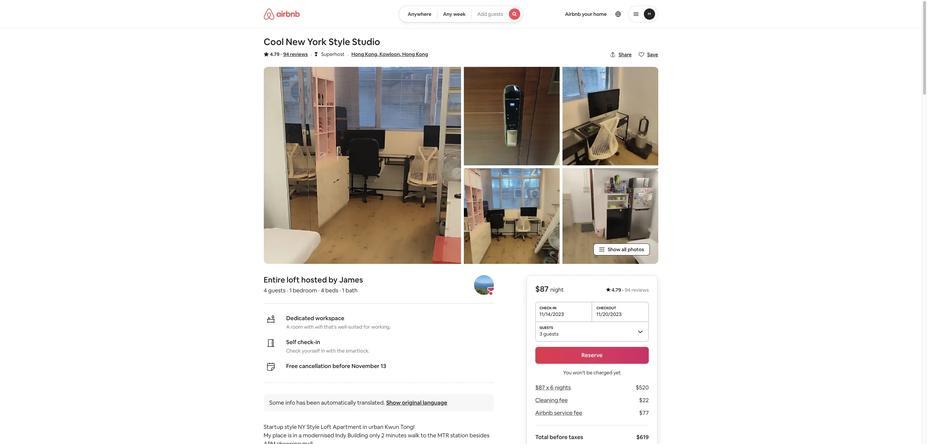 Task type: locate. For each thing, give the bounding box(es) containing it.
any
[[443, 11, 452, 17]]

in left a
[[293, 432, 297, 440]]

1 vertical spatial before
[[550, 434, 568, 441]]

before right total
[[550, 434, 568, 441]]

1 hong from the left
[[351, 51, 364, 57]]

charged
[[594, 370, 613, 376]]

1 vertical spatial show
[[386, 399, 401, 407]]

the inside 'startup style ny style loft apartment in urban kwun tong! my place is in a modernised indy building only 2 minutes walk to the mtr station besides apm shopping mall.'
[[428, 432, 436, 440]]

modernised
[[303, 432, 334, 440]]

yourself
[[302, 348, 320, 354]]

urban
[[368, 424, 383, 431]]

the right to
[[428, 432, 436, 440]]

1 horizontal spatial 4.79
[[612, 287, 621, 293]]

11/20/2023
[[597, 311, 622, 318]]

some info has been automatically translated. show original language
[[269, 399, 447, 407]]

0 vertical spatial 4.79 · 94 reviews
[[270, 51, 308, 57]]

guests down entire
[[268, 287, 286, 294]]

1 vertical spatial airbnb
[[535, 410, 553, 417]]

1 horizontal spatial show
[[608, 247, 620, 253]]

$87 left night
[[535, 284, 549, 294]]

1 vertical spatial with
[[326, 348, 336, 354]]

0 vertical spatial with
[[304, 324, 314, 330]]

guests inside button
[[488, 11, 503, 17]]

4.79 · 94 reviews down new
[[270, 51, 308, 57]]

$87 left x
[[535, 384, 545, 392]]

1 horizontal spatial style
[[329, 36, 350, 48]]

none search field containing anywhere
[[399, 6, 523, 23]]

with left wifi
[[304, 324, 314, 330]]

wifi
[[315, 324, 323, 330]]

0 vertical spatial the
[[337, 348, 345, 354]]

style inside 'startup style ny style loft apartment in urban kwun tong! my place is in a modernised indy building only 2 minutes walk to the mtr station besides apm shopping mall.'
[[307, 424, 320, 431]]

· hong kong, kowloon, hong kong
[[347, 51, 428, 58]]

$77
[[639, 410, 649, 417]]

0 vertical spatial show
[[608, 247, 620, 253]]

yet
[[614, 370, 621, 376]]

in right yourself
[[321, 348, 325, 354]]

any week button
[[437, 6, 472, 23]]

airbnb for airbnb your home
[[565, 11, 581, 17]]

fee right service
[[574, 410, 582, 417]]

0 horizontal spatial 94
[[283, 51, 289, 57]]

airbnb
[[565, 11, 581, 17], [535, 410, 553, 417]]

bedroom
[[293, 287, 317, 294]]

x
[[546, 384, 549, 392]]

0 vertical spatial before
[[332, 363, 350, 370]]

with up free cancellation before november 13 on the left bottom of the page
[[326, 348, 336, 354]]

your
[[582, 11, 592, 17]]

4.79 up 11/20/2023
[[612, 287, 621, 293]]

0 horizontal spatial reviews
[[290, 51, 308, 57]]

4.79 · 94 reviews up 11/20/2023
[[612, 287, 649, 293]]

airbnb your home
[[565, 11, 607, 17]]

guests for 3 guests
[[543, 331, 559, 337]]

1 horizontal spatial 1
[[342, 287, 344, 294]]

1 horizontal spatial fee
[[574, 410, 582, 417]]

1 horizontal spatial airbnb
[[565, 11, 581, 17]]

0 horizontal spatial style
[[307, 424, 320, 431]]

home
[[593, 11, 607, 17]]

0 horizontal spatial 4.79 · 94 reviews
[[270, 51, 308, 57]]

hong left kong
[[402, 51, 415, 57]]

None search field
[[399, 6, 523, 23]]

total before taxes
[[535, 434, 583, 441]]

only
[[369, 432, 380, 440]]

info
[[285, 399, 295, 407]]

0 horizontal spatial show
[[386, 399, 401, 407]]

anywhere button
[[399, 6, 437, 23]]

2 horizontal spatial guests
[[543, 331, 559, 337]]

translated.
[[357, 399, 385, 407]]

guests right add
[[488, 11, 503, 17]]

york
[[307, 36, 327, 48]]

style
[[329, 36, 350, 48], [307, 424, 320, 431]]

working.
[[371, 324, 391, 330]]

with inside self check-in check yourself in with the smartlock.
[[326, 348, 336, 354]]

won't
[[573, 370, 586, 376]]

by james
[[329, 275, 363, 285]]

station
[[450, 432, 468, 440]]

2 vertical spatial guests
[[543, 331, 559, 337]]

1
[[289, 287, 292, 294], [342, 287, 344, 294]]

1 $87 from the top
[[535, 284, 549, 294]]

original
[[402, 399, 422, 407]]

1 vertical spatial the
[[428, 432, 436, 440]]

1 horizontal spatial hong
[[402, 51, 415, 57]]

show
[[608, 247, 620, 253], [386, 399, 401, 407]]

guests right 3
[[543, 331, 559, 337]]

workspace
[[315, 315, 344, 322]]

4 down entire
[[264, 287, 267, 294]]

check-
[[297, 339, 316, 346]]

bath
[[346, 287, 358, 294]]

0 horizontal spatial hong
[[351, 51, 364, 57]]

1 vertical spatial fee
[[574, 410, 582, 417]]

airbnb for airbnb service fee
[[535, 410, 553, 417]]

1 vertical spatial $87
[[535, 384, 545, 392]]

any week
[[443, 11, 466, 17]]

1 4 from the left
[[264, 287, 267, 294]]

tong!
[[400, 424, 415, 431]]

indy
[[335, 432, 346, 440]]

in up yourself
[[315, 339, 320, 346]]

0 horizontal spatial 4.79
[[270, 51, 280, 57]]

cancellation
[[299, 363, 331, 370]]

hong kong, kowloon, hong kong button
[[351, 50, 428, 58]]

$520
[[636, 384, 649, 392]]

cool new york style studio image 5 image
[[562, 168, 658, 264]]

with inside dedicated workspace a room with wifi that's well-suited for working.
[[304, 324, 314, 330]]

0 horizontal spatial 4
[[264, 287, 267, 294]]

1 horizontal spatial reviews
[[632, 287, 649, 293]]

loft
[[321, 424, 331, 431]]

0 vertical spatial guests
[[488, 11, 503, 17]]

94 reviews button
[[283, 51, 308, 58]]

1 horizontal spatial before
[[550, 434, 568, 441]]

november
[[351, 363, 379, 370]]

4.79
[[270, 51, 280, 57], [612, 287, 621, 293]]

guests for add guests
[[488, 11, 503, 17]]

1 left bath
[[342, 287, 344, 294]]

4
[[264, 287, 267, 294], [321, 287, 324, 294]]

1 horizontal spatial 4
[[321, 287, 324, 294]]

1 vertical spatial 94
[[625, 287, 631, 293]]

the up free cancellation before november 13 on the left bottom of the page
[[337, 348, 345, 354]]

besides
[[469, 432, 489, 440]]

1 horizontal spatial the
[[428, 432, 436, 440]]

style up superhost
[[329, 36, 350, 48]]

style up "modernised"
[[307, 424, 320, 431]]

total
[[535, 434, 549, 441]]

show left the all
[[608, 247, 620, 253]]

is
[[288, 432, 292, 440]]

0 vertical spatial airbnb
[[565, 11, 581, 17]]

0 horizontal spatial the
[[337, 348, 345, 354]]

fee up service
[[559, 397, 568, 404]]

1 horizontal spatial with
[[326, 348, 336, 354]]

0 horizontal spatial guests
[[268, 287, 286, 294]]

startup
[[264, 424, 283, 431]]

minutes
[[386, 432, 407, 440]]

airbnb down cleaning
[[535, 410, 553, 417]]

1 horizontal spatial 4.79 · 94 reviews
[[612, 287, 649, 293]]

2 $87 from the top
[[535, 384, 545, 392]]

$87
[[535, 284, 549, 294], [535, 384, 545, 392]]

0 vertical spatial $87
[[535, 284, 549, 294]]

4 left beds
[[321, 287, 324, 294]]

with
[[304, 324, 314, 330], [326, 348, 336, 354]]

reviews
[[290, 51, 308, 57], [632, 287, 649, 293]]

0 vertical spatial reviews
[[290, 51, 308, 57]]

style for studio
[[329, 36, 350, 48]]

guests inside popup button
[[543, 331, 559, 337]]

well-
[[338, 324, 348, 330]]

2 4 from the left
[[321, 287, 324, 294]]

a
[[286, 324, 290, 330]]

0 horizontal spatial before
[[332, 363, 350, 370]]

hong left 'kong,' at the left
[[351, 51, 364, 57]]

1 vertical spatial style
[[307, 424, 320, 431]]

0 vertical spatial style
[[329, 36, 350, 48]]

before
[[332, 363, 350, 370], [550, 434, 568, 441]]

3 guests
[[540, 331, 559, 337]]

to
[[421, 432, 426, 440]]

cleaning fee
[[535, 397, 568, 404]]

1 horizontal spatial guests
[[488, 11, 503, 17]]

profile element
[[531, 0, 658, 28]]

0 horizontal spatial with
[[304, 324, 314, 330]]

0 horizontal spatial airbnb
[[535, 410, 553, 417]]

in left the urban
[[363, 424, 367, 431]]

$87 for $87 night
[[535, 284, 549, 294]]

airbnb service fee
[[535, 410, 582, 417]]

airbnb left your
[[565, 11, 581, 17]]

show all photos button
[[594, 244, 650, 256]]

show left "original"
[[386, 399, 401, 407]]

1 vertical spatial guests
[[268, 287, 286, 294]]

airbnb inside profile element
[[565, 11, 581, 17]]

4.79 down cool
[[270, 51, 280, 57]]

0 horizontal spatial 1
[[289, 287, 292, 294]]

1 1 from the left
[[289, 287, 292, 294]]

0 horizontal spatial fee
[[559, 397, 568, 404]]

james is a superhost. learn more about james. image
[[474, 275, 494, 295], [474, 275, 494, 295]]

1 down loft in the bottom left of the page
[[289, 287, 292, 294]]

before down 'smartlock.'
[[332, 363, 350, 370]]

guests
[[488, 11, 503, 17], [268, 287, 286, 294], [543, 331, 559, 337]]



Task type: describe. For each thing, give the bounding box(es) containing it.
cool
[[264, 36, 284, 48]]

6
[[550, 384, 554, 392]]

guests inside entire loft hosted by james 4 guests · 1 bedroom · 4 beds · 1 bath
[[268, 287, 286, 294]]

3
[[540, 331, 542, 337]]

a
[[299, 432, 302, 440]]

taxes
[[569, 434, 583, 441]]

2 1 from the left
[[342, 287, 344, 294]]

self check-in check yourself in with the smartlock.
[[286, 339, 370, 354]]

kowloon,
[[380, 51, 401, 57]]

my
[[264, 432, 271, 440]]

been
[[307, 399, 320, 407]]

show all photos
[[608, 247, 644, 253]]

1 horizontal spatial 94
[[625, 287, 631, 293]]

superhost
[[321, 51, 344, 57]]

save
[[647, 51, 658, 58]]

airbnb your home link
[[561, 7, 611, 21]]

$87 night
[[535, 284, 564, 294]]

show inside button
[[608, 247, 620, 253]]

shopping
[[277, 441, 301, 444]]

dedicated
[[286, 315, 314, 322]]

kong
[[416, 51, 428, 57]]

for
[[364, 324, 370, 330]]

cool new york style studio image 3 image
[[464, 168, 559, 264]]

1 vertical spatial reviews
[[632, 287, 649, 293]]

be
[[587, 370, 593, 376]]

2
[[381, 432, 384, 440]]

loft
[[287, 275, 300, 285]]

󰀃
[[315, 51, 317, 57]]

add
[[477, 11, 487, 17]]

1 vertical spatial 4.79 · 94 reviews
[[612, 287, 649, 293]]

$87 x 6 nights button
[[535, 384, 571, 392]]

add guests button
[[471, 6, 523, 23]]

has
[[296, 399, 305, 407]]

hosted
[[301, 275, 327, 285]]

language
[[423, 399, 447, 407]]

building
[[348, 432, 368, 440]]

show original language button
[[386, 399, 447, 407]]

share
[[619, 51, 632, 58]]

entire loft hosted by james 4 guests · 1 bedroom · 4 beds · 1 bath
[[264, 275, 363, 294]]

share button
[[607, 49, 635, 61]]

you
[[563, 370, 572, 376]]

0 vertical spatial 4.79
[[270, 51, 280, 57]]

cool new york style studio
[[264, 36, 380, 48]]

free cancellation before november 13
[[286, 363, 386, 370]]

style for loft
[[307, 424, 320, 431]]

room
[[291, 324, 303, 330]]

3 guests button
[[535, 322, 649, 342]]

airbnb service fee button
[[535, 410, 582, 417]]

0 vertical spatial 94
[[283, 51, 289, 57]]

automatically
[[321, 399, 356, 407]]

check
[[286, 348, 301, 354]]

walk
[[408, 432, 419, 440]]

cool new york style studio image 1 image
[[264, 67, 461, 264]]

11/14/2023
[[540, 311, 564, 318]]

startup style ny style loft apartment in urban kwun tong! my place is in a modernised indy building only 2 minutes walk to the mtr station besides apm shopping mall.
[[264, 424, 491, 444]]

save button
[[636, 49, 661, 61]]

smartlock.
[[346, 348, 370, 354]]

mtr
[[438, 432, 449, 440]]

add guests
[[477, 11, 503, 17]]

13
[[381, 363, 386, 370]]

beds
[[325, 287, 338, 294]]

$87 x 6 nights
[[535, 384, 571, 392]]

self
[[286, 339, 296, 346]]

$619
[[637, 434, 649, 441]]

the inside self check-in check yourself in with the smartlock.
[[337, 348, 345, 354]]

dedicated workspace a room with wifi that's well-suited for working.
[[286, 315, 391, 330]]

1 vertical spatial 4.79
[[612, 287, 621, 293]]

apartment
[[333, 424, 361, 431]]

that's
[[324, 324, 337, 330]]

kwun
[[385, 424, 399, 431]]

free
[[286, 363, 298, 370]]

nights
[[555, 384, 571, 392]]

smart lock enables easy self check in and keyless life! image
[[464, 67, 559, 166]]

style
[[284, 424, 297, 431]]

some
[[269, 399, 284, 407]]

cool new york style studio image 4 image
[[562, 67, 658, 166]]

entire
[[264, 275, 285, 285]]

reserve button
[[535, 347, 649, 364]]

cleaning fee button
[[535, 397, 568, 404]]

0 vertical spatial fee
[[559, 397, 568, 404]]

night
[[550, 286, 564, 294]]

$87 for $87 x 6 nights
[[535, 384, 545, 392]]

apm
[[264, 441, 276, 444]]

2 hong from the left
[[402, 51, 415, 57]]

studio
[[352, 36, 380, 48]]

new
[[286, 36, 305, 48]]

suited
[[348, 324, 362, 330]]



Task type: vqa. For each thing, say whether or not it's contained in the screenshot.
Public Transit
no



